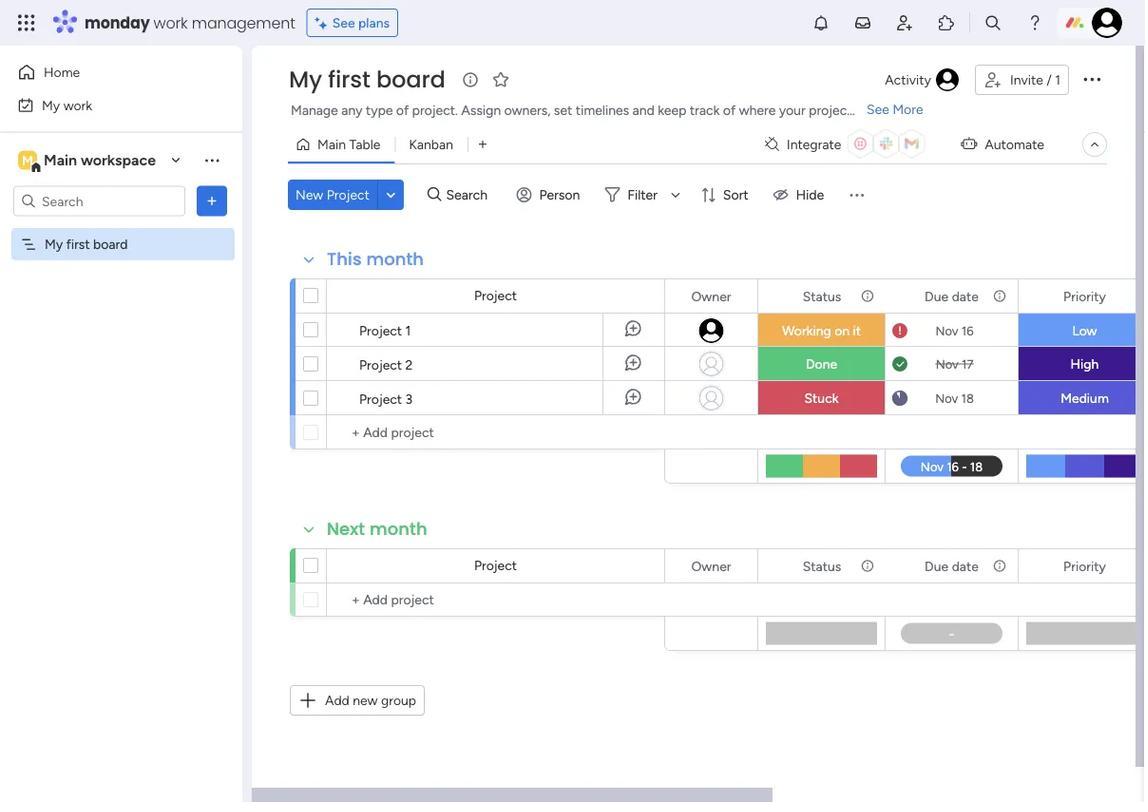 Task type: describe. For each thing, give the bounding box(es) containing it.
invite / 1
[[1010, 72, 1061, 88]]

new project button
[[288, 180, 377, 210]]

18
[[961, 391, 974, 406]]

stuck
[[805, 390, 839, 406]]

kanban
[[409, 136, 453, 153]]

due for this month
[[925, 288, 949, 304]]

filter
[[628, 187, 658, 203]]

column information image
[[860, 288, 875, 304]]

project.
[[412, 102, 458, 118]]

status for second status field from the top
[[803, 558, 842, 574]]

add new group button
[[290, 685, 425, 716]]

home
[[44, 64, 80, 80]]

new project
[[296, 187, 370, 203]]

monday work management
[[85, 12, 295, 33]]

next
[[327, 517, 365, 541]]

angle down image
[[386, 188, 396, 202]]

+ Add project text field
[[336, 588, 656, 611]]

3
[[406, 391, 413, 407]]

working
[[782, 323, 831, 339]]

1 status field from the top
[[798, 286, 846, 307]]

month for this month
[[366, 247, 424, 271]]

activity button
[[878, 65, 968, 95]]

timelines
[[576, 102, 629, 118]]

due date field for this month
[[920, 286, 984, 307]]

my inside button
[[42, 97, 60, 113]]

due date for this month
[[925, 288, 979, 304]]

1 owner from the top
[[692, 288, 731, 304]]

any
[[341, 102, 363, 118]]

2 of from the left
[[723, 102, 736, 118]]

main for main workspace
[[44, 151, 77, 169]]

person button
[[509, 180, 592, 210]]

v2 overdue deadline image
[[893, 322, 908, 340]]

see for see more
[[867, 101, 890, 117]]

project 2
[[359, 356, 413, 373]]

0 vertical spatial my
[[289, 64, 322, 96]]

autopilot image
[[961, 131, 978, 156]]

medium
[[1061, 390, 1109, 406]]

invite
[[1010, 72, 1044, 88]]

column information image for this month
[[992, 288, 1008, 304]]

invite members image
[[895, 13, 914, 32]]

Search in workspace field
[[40, 190, 159, 212]]

1 horizontal spatial first
[[328, 64, 371, 96]]

see more link
[[865, 100, 926, 119]]

add to favorites image
[[491, 70, 510, 89]]

status for second status field from the bottom of the page
[[803, 288, 842, 304]]

workspace image
[[18, 150, 37, 171]]

work for my
[[63, 97, 92, 113]]

1 inside button
[[1055, 72, 1061, 88]]

stands.
[[856, 102, 898, 118]]

Search field
[[442, 182, 499, 208]]

column information image for next month
[[992, 558, 1008, 574]]

nov 17
[[936, 356, 974, 372]]

0 vertical spatial my first board
[[289, 64, 446, 96]]

0 horizontal spatial 1
[[406, 322, 411, 338]]

project 3
[[359, 391, 413, 407]]

search everything image
[[984, 13, 1003, 32]]

apps image
[[937, 13, 956, 32]]

see plans button
[[307, 9, 398, 37]]

table
[[349, 136, 381, 153]]

on
[[835, 323, 850, 339]]

date for next month
[[952, 558, 979, 574]]

invite / 1 button
[[975, 65, 1069, 95]]

show board description image
[[459, 70, 482, 89]]

new
[[353, 692, 378, 709]]

1 of from the left
[[396, 102, 409, 118]]

hide button
[[766, 180, 836, 210]]

more
[[893, 101, 924, 117]]

filter button
[[597, 180, 687, 210]]

due for next month
[[925, 558, 949, 574]]

nov 18
[[935, 391, 974, 406]]

due date for next month
[[925, 558, 979, 574]]

add new group
[[325, 692, 416, 709]]

john smith image
[[1092, 8, 1123, 38]]

management
[[192, 12, 295, 33]]

month for next month
[[370, 517, 427, 541]]

collapse board header image
[[1087, 137, 1103, 152]]

dapulse integrations image
[[765, 137, 779, 152]]

set
[[554, 102, 573, 118]]

sort
[[723, 187, 749, 203]]

automate
[[985, 136, 1045, 153]]

see more
[[867, 101, 924, 117]]

manage
[[291, 102, 338, 118]]

activity
[[885, 72, 931, 88]]



Task type: vqa. For each thing, say whether or not it's contained in the screenshot.
Responses
no



Task type: locate. For each thing, give the bounding box(es) containing it.
0 horizontal spatial my first board
[[45, 236, 128, 252]]

0 vertical spatial due
[[925, 288, 949, 304]]

done
[[806, 356, 838, 372]]

2 vertical spatial nov
[[935, 391, 958, 406]]

of
[[396, 102, 409, 118], [723, 102, 736, 118]]

nov for stuck
[[935, 391, 958, 406]]

1 vertical spatial month
[[370, 517, 427, 541]]

1 horizontal spatial work
[[154, 12, 188, 33]]

my
[[289, 64, 322, 96], [42, 97, 60, 113], [45, 236, 63, 252]]

project
[[809, 102, 852, 118]]

due date field for next month
[[920, 556, 984, 577]]

1
[[1055, 72, 1061, 88], [406, 322, 411, 338]]

1 vertical spatial work
[[63, 97, 92, 113]]

see
[[332, 15, 355, 31], [867, 101, 890, 117]]

1 vertical spatial due date
[[925, 558, 979, 574]]

workspace
[[81, 151, 156, 169]]

my down the home
[[42, 97, 60, 113]]

first
[[328, 64, 371, 96], [66, 236, 90, 252]]

17
[[962, 356, 974, 372]]

1 vertical spatial status field
[[798, 556, 846, 577]]

Next month field
[[322, 517, 432, 542]]

board
[[376, 64, 446, 96], [93, 236, 128, 252]]

0 vertical spatial see
[[332, 15, 355, 31]]

new
[[296, 187, 323, 203]]

0 vertical spatial date
[[952, 288, 979, 304]]

month
[[366, 247, 424, 271], [370, 517, 427, 541]]

plans
[[358, 15, 390, 31]]

assign
[[461, 102, 501, 118]]

sort button
[[693, 180, 760, 210]]

priority field for next month
[[1059, 556, 1111, 577]]

my first board
[[289, 64, 446, 96], [45, 236, 128, 252]]

main for main table
[[317, 136, 346, 153]]

Status field
[[798, 286, 846, 307], [798, 556, 846, 577]]

where
[[739, 102, 776, 118]]

1 vertical spatial due
[[925, 558, 949, 574]]

notifications image
[[812, 13, 831, 32]]

work
[[154, 12, 188, 33], [63, 97, 92, 113]]

0 vertical spatial options image
[[1081, 67, 1104, 90]]

board inside my first board list box
[[93, 236, 128, 252]]

help image
[[1026, 13, 1045, 32]]

+ Add project text field
[[336, 421, 656, 444]]

select product image
[[17, 13, 36, 32]]

0 horizontal spatial board
[[93, 236, 128, 252]]

1 right /
[[1055, 72, 1061, 88]]

2 owner from the top
[[692, 558, 731, 574]]

nov for high
[[936, 356, 959, 372]]

1 vertical spatial 1
[[406, 322, 411, 338]]

type
[[366, 102, 393, 118]]

due date
[[925, 288, 979, 304], [925, 558, 979, 574]]

1 vertical spatial status
[[803, 558, 842, 574]]

date for this month
[[952, 288, 979, 304]]

0 vertical spatial first
[[328, 64, 371, 96]]

arrow down image
[[664, 183, 687, 206]]

3 nov from the top
[[935, 391, 958, 406]]

1 horizontal spatial my first board
[[289, 64, 446, 96]]

my work
[[42, 97, 92, 113]]

1 due date field from the top
[[920, 286, 984, 307]]

0 vertical spatial nov
[[936, 323, 959, 338]]

2 due date from the top
[[925, 558, 979, 574]]

0 vertical spatial status
[[803, 288, 842, 304]]

v2 done deadline image
[[893, 355, 908, 373]]

add
[[325, 692, 350, 709]]

see left 'more'
[[867, 101, 890, 117]]

options image down workspace options 'image'
[[202, 192, 221, 211]]

hide
[[796, 187, 824, 203]]

workspace selection element
[[18, 149, 159, 173]]

my first board list box
[[0, 224, 242, 517]]

add view image
[[479, 138, 487, 151]]

of right type
[[396, 102, 409, 118]]

project 1
[[359, 322, 411, 338]]

workspace options image
[[202, 150, 221, 169]]

1 vertical spatial owner field
[[687, 556, 736, 577]]

first up 'any'
[[328, 64, 371, 96]]

16
[[962, 323, 974, 338]]

2 due from the top
[[925, 558, 949, 574]]

1 vertical spatial my
[[42, 97, 60, 113]]

0 horizontal spatial of
[[396, 102, 409, 118]]

work for monday
[[154, 12, 188, 33]]

priority
[[1064, 288, 1106, 304], [1064, 558, 1106, 574]]

board up project.
[[376, 64, 446, 96]]

my up manage at the left of page
[[289, 64, 322, 96]]

2 status from the top
[[803, 558, 842, 574]]

my work button
[[11, 90, 204, 120]]

1 due from the top
[[925, 288, 949, 304]]

2 nov from the top
[[936, 356, 959, 372]]

your
[[779, 102, 806, 118]]

1 vertical spatial see
[[867, 101, 890, 117]]

main table
[[317, 136, 381, 153]]

monday
[[85, 12, 150, 33]]

month inside next month field
[[370, 517, 427, 541]]

1 status from the top
[[803, 288, 842, 304]]

high
[[1071, 356, 1099, 372]]

due
[[925, 288, 949, 304], [925, 558, 949, 574]]

work inside button
[[63, 97, 92, 113]]

option
[[0, 227, 242, 231]]

My first board field
[[284, 64, 450, 96]]

0 horizontal spatial options image
[[202, 192, 221, 211]]

see inside button
[[332, 15, 355, 31]]

options image
[[1081, 67, 1104, 90], [202, 192, 221, 211]]

my inside list box
[[45, 236, 63, 252]]

2 priority field from the top
[[1059, 556, 1111, 577]]

main table button
[[288, 129, 395, 160]]

keep
[[658, 102, 687, 118]]

Priority field
[[1059, 286, 1111, 307], [1059, 556, 1111, 577]]

low
[[1073, 323, 1097, 339]]

This month field
[[322, 247, 429, 272]]

person
[[539, 187, 580, 203]]

nov left "17"
[[936, 356, 959, 372]]

1 priority field from the top
[[1059, 286, 1111, 307]]

main left table
[[317, 136, 346, 153]]

main right workspace image
[[44, 151, 77, 169]]

and
[[633, 102, 655, 118]]

0 horizontal spatial first
[[66, 236, 90, 252]]

nov left 18
[[935, 391, 958, 406]]

1 owner field from the top
[[687, 286, 736, 307]]

0 vertical spatial owner field
[[687, 286, 736, 307]]

month inside 'this month' field
[[366, 247, 424, 271]]

0 horizontal spatial main
[[44, 151, 77, 169]]

home button
[[11, 57, 204, 87]]

kanban button
[[395, 129, 468, 160]]

Due date field
[[920, 286, 984, 307], [920, 556, 984, 577]]

1 vertical spatial priority
[[1064, 558, 1106, 574]]

1 vertical spatial date
[[952, 558, 979, 574]]

of right track
[[723, 102, 736, 118]]

0 vertical spatial 1
[[1055, 72, 1061, 88]]

2 due date field from the top
[[920, 556, 984, 577]]

1 vertical spatial options image
[[202, 192, 221, 211]]

0 vertical spatial due date field
[[920, 286, 984, 307]]

integrate
[[787, 136, 842, 153]]

0 vertical spatial owner
[[692, 288, 731, 304]]

see for see plans
[[332, 15, 355, 31]]

my first board inside my first board list box
[[45, 236, 128, 252]]

1 vertical spatial nov
[[936, 356, 959, 372]]

track
[[690, 102, 720, 118]]

2 vertical spatial my
[[45, 236, 63, 252]]

see plans
[[332, 15, 390, 31]]

2 owner field from the top
[[687, 556, 736, 577]]

1 vertical spatial first
[[66, 236, 90, 252]]

working on it
[[782, 323, 861, 339]]

project inside button
[[327, 187, 370, 203]]

menu image
[[847, 185, 866, 204]]

0 vertical spatial priority field
[[1059, 286, 1111, 307]]

0 vertical spatial month
[[366, 247, 424, 271]]

priority for this month
[[1064, 288, 1106, 304]]

1 horizontal spatial of
[[723, 102, 736, 118]]

1 nov from the top
[[936, 323, 959, 338]]

see left the plans
[[332, 15, 355, 31]]

month right the next
[[370, 517, 427, 541]]

1 horizontal spatial main
[[317, 136, 346, 153]]

1 horizontal spatial board
[[376, 64, 446, 96]]

my first board down search in workspace field
[[45, 236, 128, 252]]

0 vertical spatial due date
[[925, 288, 979, 304]]

Owner field
[[687, 286, 736, 307], [687, 556, 736, 577]]

2 status field from the top
[[798, 556, 846, 577]]

nov 16
[[936, 323, 974, 338]]

1 priority from the top
[[1064, 288, 1106, 304]]

inbox image
[[854, 13, 873, 32]]

v2 search image
[[428, 184, 442, 206]]

board down search in workspace field
[[93, 236, 128, 252]]

next month
[[327, 517, 427, 541]]

it
[[853, 323, 861, 339]]

this month
[[327, 247, 424, 271]]

/
[[1047, 72, 1052, 88]]

2 priority from the top
[[1064, 558, 1106, 574]]

1 horizontal spatial 1
[[1055, 72, 1061, 88]]

0 vertical spatial priority
[[1064, 288, 1106, 304]]

0 vertical spatial work
[[154, 12, 188, 33]]

first down search in workspace field
[[66, 236, 90, 252]]

group
[[381, 692, 416, 709]]

nov
[[936, 323, 959, 338], [936, 356, 959, 372], [935, 391, 958, 406]]

nov left 16
[[936, 323, 959, 338]]

owners,
[[504, 102, 551, 118]]

0 vertical spatial board
[[376, 64, 446, 96]]

column information image
[[992, 288, 1008, 304], [860, 558, 875, 574], [992, 558, 1008, 574]]

project
[[327, 187, 370, 203], [474, 288, 517, 304], [359, 322, 402, 338], [359, 356, 402, 373], [359, 391, 402, 407], [474, 557, 517, 574]]

0 horizontal spatial see
[[332, 15, 355, 31]]

m
[[22, 152, 33, 168]]

manage any type of project. assign owners, set timelines and keep track of where your project stands.
[[291, 102, 898, 118]]

1 due date from the top
[[925, 288, 979, 304]]

0 vertical spatial status field
[[798, 286, 846, 307]]

1 vertical spatial due date field
[[920, 556, 984, 577]]

my down search in workspace field
[[45, 236, 63, 252]]

1 date from the top
[[952, 288, 979, 304]]

status
[[803, 288, 842, 304], [803, 558, 842, 574]]

2
[[406, 356, 413, 373]]

1 vertical spatial my first board
[[45, 236, 128, 252]]

this
[[327, 247, 362, 271]]

1 vertical spatial board
[[93, 236, 128, 252]]

2 date from the top
[[952, 558, 979, 574]]

priority field for this month
[[1059, 286, 1111, 307]]

owner
[[692, 288, 731, 304], [692, 558, 731, 574]]

1 horizontal spatial options image
[[1081, 67, 1104, 90]]

options image right /
[[1081, 67, 1104, 90]]

main workspace
[[44, 151, 156, 169]]

main inside 'workspace selection' element
[[44, 151, 77, 169]]

1 vertical spatial owner
[[692, 558, 731, 574]]

first inside list box
[[66, 236, 90, 252]]

work down the home
[[63, 97, 92, 113]]

date
[[952, 288, 979, 304], [952, 558, 979, 574]]

my first board up type
[[289, 64, 446, 96]]

1 vertical spatial priority field
[[1059, 556, 1111, 577]]

1 up 2
[[406, 322, 411, 338]]

0 horizontal spatial work
[[63, 97, 92, 113]]

main
[[317, 136, 346, 153], [44, 151, 77, 169]]

1 horizontal spatial see
[[867, 101, 890, 117]]

main inside button
[[317, 136, 346, 153]]

work right monday
[[154, 12, 188, 33]]

month right this
[[366, 247, 424, 271]]

priority for next month
[[1064, 558, 1106, 574]]



